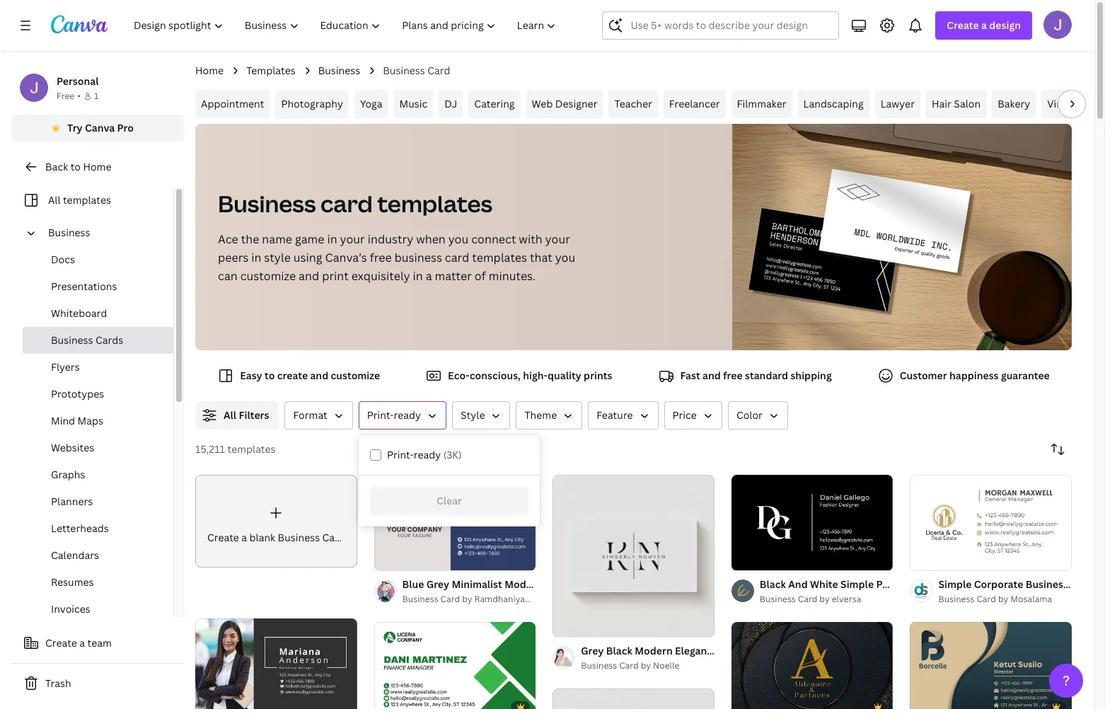 Task type: vqa. For each thing, say whether or not it's contained in the screenshot.
the questions
no



Task type: describe. For each thing, give the bounding box(es) containing it.
top level navigation element
[[125, 11, 569, 40]]

1 horizontal spatial you
[[555, 250, 576, 265]]

hair salon link
[[926, 90, 987, 118]]

a for create a blank business card
[[242, 531, 247, 544]]

try
[[67, 121, 83, 134]]

create a team button
[[11, 629, 184, 657]]

create a team
[[45, 636, 112, 650]]

mind maps
[[51, 414, 103, 427]]

planners link
[[23, 488, 173, 515]]

guarantee
[[1001, 369, 1050, 382]]

with
[[519, 231, 543, 247]]

try canva pro
[[67, 121, 134, 134]]

business down 3
[[581, 659, 617, 671]]

fast and free standard shipping
[[680, 369, 832, 382]]

prototypes link
[[23, 381, 173, 408]]

Search search field
[[631, 12, 830, 39]]

(3k)
[[443, 448, 462, 461]]

black white modern business card image
[[195, 618, 357, 709]]

business up mosalama
[[1026, 577, 1069, 591]]

business card templates
[[218, 188, 493, 219]]

style
[[461, 408, 485, 422]]

business up 'mumtazah's'
[[545, 577, 588, 591]]

format button
[[285, 401, 353, 430]]

2 your from the left
[[545, 231, 570, 247]]

standard
[[745, 369, 788, 382]]

business cards
[[51, 333, 123, 347]]

simple corporate business card link
[[939, 577, 1094, 592]]

business up 'flyers'
[[51, 333, 93, 347]]

create a design
[[947, 18, 1021, 32]]

print-ready (3k)
[[387, 448, 462, 461]]

easy to create and customize
[[240, 369, 380, 382]]

green and white modern business card image
[[374, 622, 536, 709]]

try canva pro button
[[11, 115, 184, 142]]

quality
[[548, 369, 582, 382]]

when
[[416, 231, 446, 247]]

invoices link
[[23, 596, 173, 623]]

15,211 templates
[[195, 442, 276, 456]]

black and white simple personal business card link
[[760, 577, 989, 592]]

simple inside black and white simple personal business card business card by elversa
[[841, 577, 874, 591]]

business down corporate
[[939, 593, 975, 605]]

black & gold elegant business card image
[[732, 622, 893, 709]]

0 horizontal spatial home
[[83, 160, 111, 173]]

presentations link
[[23, 273, 173, 300]]

cards
[[96, 333, 123, 347]]

1 of 3 link
[[553, 475, 715, 637]]

eco-conscious, high-quality prints
[[448, 369, 613, 382]]

maps
[[77, 414, 103, 427]]

back to home
[[45, 160, 111, 173]]

white
[[810, 577, 838, 591]]

and inside the ace the name game in your industry when you connect with your peers in style using canva's free business card templates that you can customize and print exquisitely in a matter of minutes.
[[299, 268, 319, 284]]

by inside black and white simple personal business card business card by elversa
[[820, 593, 830, 605]]

1 vertical spatial customize
[[331, 369, 380, 382]]

teacher link
[[609, 90, 658, 118]]

1 horizontal spatial in
[[327, 231, 337, 247]]

filmmaker link
[[731, 90, 792, 118]]

•
[[77, 90, 81, 102]]

dj
[[445, 97, 457, 110]]

and
[[789, 577, 808, 591]]

home link
[[195, 63, 224, 79]]

whiteboard link
[[23, 300, 173, 327]]

all for all filters
[[224, 408, 236, 422]]

navy and brown modern business card image
[[910, 622, 1072, 709]]

landscaping link
[[798, 90, 870, 118]]

0 vertical spatial 1 of 2 link
[[374, 475, 536, 570]]

0 horizontal spatial you
[[448, 231, 469, 247]]

teacher
[[615, 97, 652, 110]]

all templates
[[48, 193, 111, 207]]

team
[[87, 636, 112, 650]]

business up docs
[[48, 226, 90, 239]]

music
[[400, 97, 428, 110]]

websites link
[[23, 435, 173, 461]]

feature button
[[588, 401, 659, 430]]

theme button
[[516, 401, 583, 430]]

graphs
[[51, 468, 85, 481]]

canva's
[[325, 250, 367, 265]]

create a blank business card link
[[195, 475, 357, 567]]

canva
[[85, 121, 115, 134]]

trash
[[45, 677, 71, 690]]

create for create a team
[[45, 636, 77, 650]]

create for create a design
[[947, 18, 979, 32]]

resumes
[[51, 575, 94, 589]]

hair
[[932, 97, 952, 110]]

ready for print-ready (3k)
[[414, 448, 441, 461]]

create a blank business card element
[[195, 475, 357, 567]]

web designer
[[532, 97, 598, 110]]

bakery link
[[992, 90, 1036, 118]]

resumes link
[[23, 569, 173, 596]]

print- for print-ready
[[367, 408, 394, 422]]

jacob simon image
[[1044, 11, 1072, 39]]

black
[[760, 577, 786, 591]]

by inside blue grey minimalist modern business card business card by ramdhaniyah mumtazah's
[[462, 593, 472, 605]]

of for the 1 of 3 link
[[569, 620, 579, 630]]

that
[[530, 250, 553, 265]]

feature
[[597, 408, 633, 422]]

create
[[277, 369, 308, 382]]

templates
[[246, 64, 296, 77]]

matter
[[435, 268, 472, 284]]

salon
[[954, 97, 981, 110]]

docs link
[[23, 246, 173, 273]]

docs
[[51, 253, 75, 266]]

simple corporate business card image
[[910, 475, 1072, 570]]

style button
[[452, 401, 511, 430]]

templates link
[[246, 63, 296, 79]]

filters
[[239, 408, 269, 422]]

business right the blank
[[278, 531, 320, 544]]

freelancer link
[[664, 90, 726, 118]]

bakery
[[998, 97, 1031, 110]]

templates up when
[[377, 188, 493, 219]]

blank
[[249, 531, 275, 544]]

all filters button
[[195, 401, 279, 430]]

all filters
[[224, 408, 269, 422]]

a inside the ace the name game in your industry when you connect with your peers in style using canva's free business card templates that you can customize and print exquisitely in a matter of minutes.
[[426, 268, 432, 284]]

back
[[45, 160, 68, 173]]

templates inside "link"
[[63, 193, 111, 207]]

game
[[295, 231, 324, 247]]



Task type: locate. For each thing, give the bounding box(es) containing it.
by down white on the bottom
[[820, 593, 830, 605]]

0 vertical spatial in
[[327, 231, 337, 247]]

create inside dropdown button
[[947, 18, 979, 32]]

0 horizontal spatial customize
[[240, 268, 296, 284]]

1 vertical spatial print-
[[387, 448, 414, 461]]

ready for print-ready
[[394, 408, 421, 422]]

yoga link
[[354, 90, 388, 118]]

customize up format button
[[331, 369, 380, 382]]

business card by noelle link
[[581, 659, 715, 673]]

1 vertical spatial business link
[[42, 219, 165, 246]]

business down blue on the left of the page
[[402, 593, 439, 605]]

price button
[[664, 401, 722, 430]]

business up photography
[[318, 64, 360, 77]]

1 vertical spatial create
[[207, 531, 239, 544]]

trash link
[[11, 669, 184, 698]]

0 horizontal spatial 2
[[224, 697, 228, 707]]

simple left corporate
[[939, 577, 972, 591]]

1 vertical spatial 2
[[224, 697, 228, 707]]

a left design
[[982, 18, 987, 32]]

to right back
[[71, 160, 81, 173]]

print
[[322, 268, 349, 284]]

appointment
[[201, 97, 264, 110]]

black and white simple personal business card business card by elversa
[[760, 577, 989, 605]]

customer happiness guarantee
[[900, 369, 1050, 382]]

a left the blank
[[242, 531, 247, 544]]

ready left (3k)
[[414, 448, 441, 461]]

the
[[241, 231, 259, 247]]

2 for black white modern business card image
[[224, 697, 228, 707]]

color
[[737, 408, 763, 422]]

planners
[[51, 495, 93, 508]]

0 horizontal spatial in
[[251, 250, 261, 265]]

noelle
[[653, 659, 680, 671]]

you right when
[[448, 231, 469, 247]]

prototypes
[[51, 387, 104, 401]]

1 for the 1 of 3 link
[[563, 620, 567, 630]]

shipping
[[791, 369, 832, 382]]

create
[[947, 18, 979, 32], [207, 531, 239, 544], [45, 636, 77, 650]]

business card by noelle
[[581, 659, 680, 671]]

2 for blue grey minimalist modern business card image
[[403, 554, 407, 564]]

free left standard
[[723, 369, 743, 382]]

a inside button
[[79, 636, 85, 650]]

theme
[[525, 408, 557, 422]]

1 of 3
[[563, 620, 586, 630]]

1 horizontal spatial personal
[[876, 577, 918, 591]]

price
[[673, 408, 697, 422]]

0 horizontal spatial free
[[370, 250, 392, 265]]

print- inside 'button'
[[367, 408, 394, 422]]

free inside the ace the name game in your industry when you connect with your peers in style using canva's free business card templates that you can customize and print exquisitely in a matter of minutes.
[[370, 250, 392, 265]]

1 simple from the left
[[841, 577, 874, 591]]

all
[[48, 193, 61, 207], [224, 408, 236, 422]]

print- up the print-ready (3k)
[[367, 408, 394, 422]]

1 horizontal spatial simple
[[939, 577, 972, 591]]

to
[[71, 160, 81, 173], [265, 369, 275, 382]]

1 vertical spatial you
[[555, 250, 576, 265]]

1 vertical spatial free
[[723, 369, 743, 382]]

and down the using
[[299, 268, 319, 284]]

a for create a team
[[79, 636, 85, 650]]

0 vertical spatial to
[[71, 160, 81, 173]]

photography link
[[276, 90, 349, 118]]

1 horizontal spatial 1 of 2
[[384, 554, 407, 564]]

0 vertical spatial home
[[195, 64, 224, 77]]

1 vertical spatial personal
[[876, 577, 918, 591]]

of for 1 of 2 link to the top
[[390, 554, 401, 564]]

business left corporate
[[921, 577, 963, 591]]

grey black modern elegant name initials monogram business card image
[[553, 475, 715, 637]]

0 vertical spatial business link
[[318, 63, 360, 79]]

clear button
[[370, 487, 529, 515]]

Sort by button
[[1044, 435, 1072, 464]]

print-ready
[[367, 408, 421, 422]]

black and white simple personal business card image
[[732, 475, 893, 570]]

name
[[262, 231, 292, 247]]

and right fast
[[703, 369, 721, 382]]

0 vertical spatial print-
[[367, 408, 394, 422]]

calendars
[[51, 548, 99, 562]]

create for create a blank business card
[[207, 531, 239, 544]]

home up all templates "link"
[[83, 160, 111, 173]]

0 vertical spatial create
[[947, 18, 979, 32]]

business card by mosalama link
[[939, 592, 1072, 606]]

presentations
[[51, 280, 117, 293]]

whiteboard
[[51, 306, 107, 320]]

business card by ramdhaniyah mumtazah's link
[[402, 592, 581, 606]]

simple inside simple corporate business card business card by mosalama
[[939, 577, 972, 591]]

customize inside the ace the name game in your industry when you connect with your peers in style using canva's free business card templates that you can customize and print exquisitely in a matter of minutes.
[[240, 268, 296, 284]]

dj link
[[439, 90, 463, 118]]

0 vertical spatial all
[[48, 193, 61, 207]]

a for create a design
[[982, 18, 987, 32]]

card up game
[[321, 188, 373, 219]]

1 for the left 1 of 2 link
[[205, 697, 209, 707]]

corporate
[[974, 577, 1024, 591]]

by left noelle
[[641, 659, 651, 671]]

1
[[94, 90, 99, 102], [384, 554, 388, 564], [563, 620, 567, 630], [205, 697, 209, 707]]

and right create
[[310, 369, 328, 382]]

in down business
[[413, 268, 423, 284]]

0 vertical spatial free
[[370, 250, 392, 265]]

1 horizontal spatial to
[[265, 369, 275, 382]]

business up name
[[218, 188, 316, 219]]

a down business
[[426, 268, 432, 284]]

0 vertical spatial customize
[[240, 268, 296, 284]]

0 horizontal spatial 1 of 2
[[205, 697, 228, 707]]

can
[[218, 268, 238, 284]]

0 vertical spatial ready
[[394, 408, 421, 422]]

2 horizontal spatial create
[[947, 18, 979, 32]]

of
[[475, 268, 486, 284], [390, 554, 401, 564], [569, 620, 579, 630], [211, 697, 222, 707]]

customize down style
[[240, 268, 296, 284]]

simple
[[841, 577, 874, 591], [939, 577, 972, 591]]

1 of 2 for black white modern business card image
[[205, 697, 228, 707]]

blue grey minimalist modern business card business card by ramdhaniyah mumtazah's
[[402, 577, 613, 605]]

1 horizontal spatial 2
[[403, 554, 407, 564]]

0 horizontal spatial your
[[340, 231, 365, 247]]

1 vertical spatial 1 of 2 link
[[195, 618, 357, 709]]

graphs link
[[23, 461, 173, 488]]

all down back
[[48, 193, 61, 207]]

1 vertical spatial 1 of 2
[[205, 697, 228, 707]]

1 horizontal spatial your
[[545, 231, 570, 247]]

exquisitely
[[352, 268, 410, 284]]

business
[[395, 250, 442, 265]]

free •
[[57, 90, 81, 102]]

business link up photography
[[318, 63, 360, 79]]

in down the
[[251, 250, 261, 265]]

a left team
[[79, 636, 85, 650]]

all left "filters" at the left
[[224, 408, 236, 422]]

your up that
[[545, 231, 570, 247]]

0 vertical spatial personal
[[57, 74, 99, 88]]

orange modern fun photography business card image
[[553, 688, 715, 709]]

1 of 2 for blue grey minimalist modern business card image
[[384, 554, 407, 564]]

0 horizontal spatial create
[[45, 636, 77, 650]]

elversa
[[832, 593, 862, 605]]

eco-
[[448, 369, 470, 382]]

1 horizontal spatial 1 of 2 link
[[374, 475, 536, 570]]

happiness
[[950, 369, 999, 382]]

1 vertical spatial to
[[265, 369, 275, 382]]

1 horizontal spatial customize
[[331, 369, 380, 382]]

1 horizontal spatial all
[[224, 408, 236, 422]]

create a design button
[[936, 11, 1033, 40]]

easy
[[240, 369, 262, 382]]

ramdhaniyah
[[475, 593, 530, 605]]

business card by elversa link
[[760, 592, 893, 606]]

ready up the print-ready (3k)
[[394, 408, 421, 422]]

hair salon
[[932, 97, 981, 110]]

card up matter
[[445, 250, 469, 265]]

1 vertical spatial home
[[83, 160, 111, 173]]

business
[[318, 64, 360, 77], [383, 64, 425, 77], [218, 188, 316, 219], [48, 226, 90, 239], [51, 333, 93, 347], [278, 531, 320, 544], [545, 577, 588, 591], [921, 577, 963, 591], [1026, 577, 1069, 591], [402, 593, 439, 605], [760, 593, 796, 605], [939, 593, 975, 605], [581, 659, 617, 671]]

0 vertical spatial card
[[321, 188, 373, 219]]

home up appointment
[[195, 64, 224, 77]]

a inside dropdown button
[[982, 18, 987, 32]]

1 vertical spatial card
[[445, 250, 469, 265]]

0 horizontal spatial business link
[[42, 219, 165, 246]]

ready inside 'button'
[[394, 408, 421, 422]]

2 vertical spatial create
[[45, 636, 77, 650]]

templates
[[377, 188, 493, 219], [63, 193, 111, 207], [472, 250, 527, 265], [228, 442, 276, 456]]

0 horizontal spatial all
[[48, 193, 61, 207]]

2 vertical spatial in
[[413, 268, 423, 284]]

create inside button
[[45, 636, 77, 650]]

print- for print-ready (3k)
[[387, 448, 414, 461]]

mind maps link
[[23, 408, 173, 435]]

mumtazah's
[[532, 593, 581, 605]]

templates inside the ace the name game in your industry when you connect with your peers in style using canva's free business card templates that you can customize and print exquisitely in a matter of minutes.
[[472, 250, 527, 265]]

you right that
[[555, 250, 576, 265]]

in right game
[[327, 231, 337, 247]]

15,211
[[195, 442, 225, 456]]

1 horizontal spatial card
[[445, 250, 469, 265]]

0 horizontal spatial simple
[[841, 577, 874, 591]]

simple up elversa
[[841, 577, 874, 591]]

1 vertical spatial all
[[224, 408, 236, 422]]

all templates link
[[20, 187, 165, 214]]

0 horizontal spatial personal
[[57, 74, 99, 88]]

create down invoices
[[45, 636, 77, 650]]

conscious,
[[470, 369, 521, 382]]

card inside the ace the name game in your industry when you connect with your peers in style using canva's free business card templates that you can customize and print exquisitely in a matter of minutes.
[[445, 250, 469, 265]]

1 horizontal spatial free
[[723, 369, 743, 382]]

catering
[[474, 97, 515, 110]]

all for all templates
[[48, 193, 61, 207]]

0 vertical spatial you
[[448, 231, 469, 247]]

card
[[321, 188, 373, 219], [445, 250, 469, 265]]

2
[[403, 554, 407, 564], [224, 697, 228, 707]]

color button
[[728, 401, 788, 430]]

to right easy
[[265, 369, 275, 382]]

blue grey minimalist modern business card link
[[402, 577, 613, 592]]

personal inside black and white simple personal business card business card by elversa
[[876, 577, 918, 591]]

all inside 'button'
[[224, 408, 236, 422]]

create left design
[[947, 18, 979, 32]]

to for back
[[71, 160, 81, 173]]

0 vertical spatial 1 of 2
[[384, 554, 407, 564]]

templates down "filters" at the left
[[228, 442, 276, 456]]

landscaping
[[804, 97, 864, 110]]

0 vertical spatial 2
[[403, 554, 407, 564]]

customer
[[900, 369, 947, 382]]

2 simple from the left
[[939, 577, 972, 591]]

2 horizontal spatial in
[[413, 268, 423, 284]]

web designer link
[[526, 90, 603, 118]]

None search field
[[603, 11, 840, 40]]

vintage
[[1048, 97, 1083, 110]]

card
[[428, 64, 450, 77], [322, 531, 345, 544], [590, 577, 613, 591], [966, 577, 989, 591], [1071, 577, 1094, 591], [441, 593, 460, 605], [798, 593, 818, 605], [977, 593, 996, 605], [619, 659, 639, 671]]

1 horizontal spatial create
[[207, 531, 239, 544]]

0 horizontal spatial to
[[71, 160, 81, 173]]

lawyer
[[881, 97, 915, 110]]

free up the exquisitely
[[370, 250, 392, 265]]

to for easy
[[265, 369, 275, 382]]

minimalist
[[452, 577, 502, 591]]

templates down back to home
[[63, 193, 111, 207]]

templates down connect
[[472, 250, 527, 265]]

business up music
[[383, 64, 425, 77]]

business down black
[[760, 593, 796, 605]]

1 your from the left
[[340, 231, 365, 247]]

by down minimalist
[[462, 593, 472, 605]]

business link down all templates "link"
[[42, 219, 165, 246]]

1 for 1 of 2 link to the top
[[384, 554, 388, 564]]

0 horizontal spatial card
[[321, 188, 373, 219]]

by inside simple corporate business card business card by mosalama
[[999, 593, 1009, 605]]

print- down print-ready 'button'
[[387, 448, 414, 461]]

blue grey minimalist modern business card image
[[374, 475, 536, 570]]

mosalama
[[1011, 593, 1052, 605]]

create left the blank
[[207, 531, 239, 544]]

1 horizontal spatial home
[[195, 64, 224, 77]]

of inside the ace the name game in your industry when you connect with your peers in style using canva's free business card templates that you can customize and print exquisitely in a matter of minutes.
[[475, 268, 486, 284]]

1 vertical spatial in
[[251, 250, 261, 265]]

0 horizontal spatial 1 of 2 link
[[195, 618, 357, 709]]

minutes.
[[489, 268, 536, 284]]

1 horizontal spatial business link
[[318, 63, 360, 79]]

your up canva's
[[340, 231, 365, 247]]

catering link
[[469, 90, 521, 118]]

by down corporate
[[999, 593, 1009, 605]]

of for the left 1 of 2 link
[[211, 697, 222, 707]]

all inside "link"
[[48, 193, 61, 207]]

1 vertical spatial ready
[[414, 448, 441, 461]]

vintage link
[[1042, 90, 1089, 118]]



